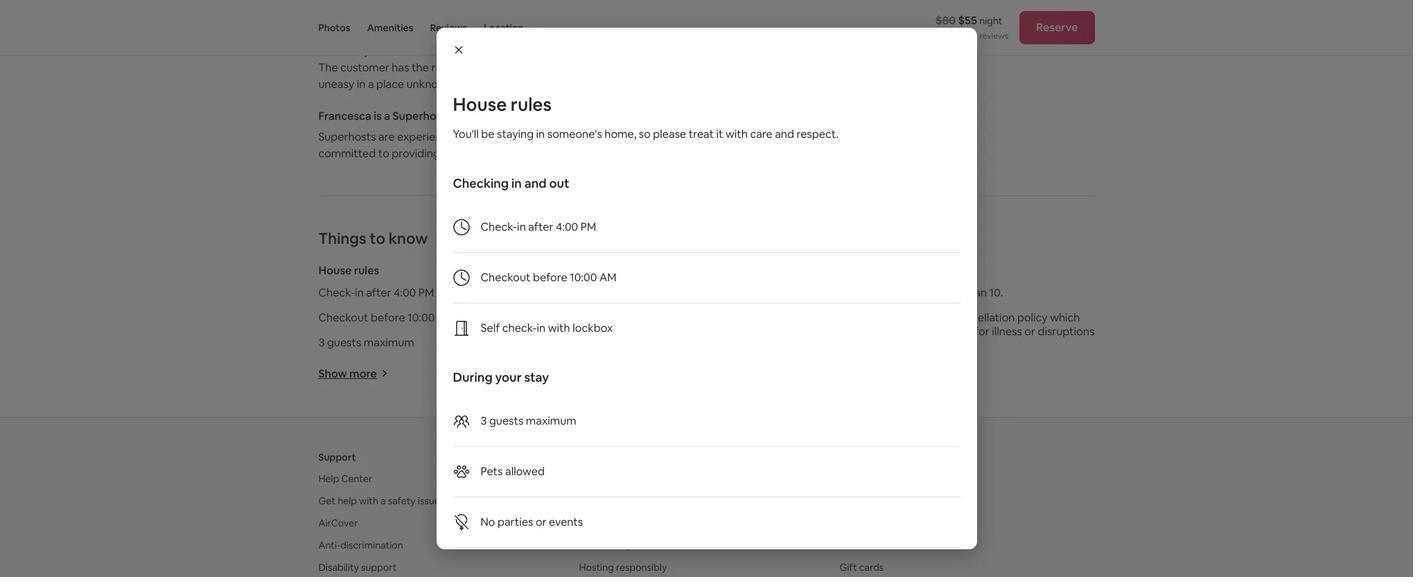 Task type: describe. For each thing, give the bounding box(es) containing it.
center
[[341, 473, 373, 485]]

and left out
[[525, 175, 547, 191]]

host's
[[902, 310, 934, 325]]

francesca is a superhost superhosts are experienced, highly rated hosts who are committed to providing great stays for guests.
[[319, 109, 600, 161]]

great
[[443, 146, 470, 161]]

reviews
[[980, 31, 1009, 42]]

never
[[839, 12, 861, 23]]

free cancellation before jan 10.
[[844, 285, 1004, 300]]

in inside i'm always on 24/7. i make myself efficient and available. the customer has the right to feel pampered and not to feel uneasy in a place unknown to him, new.
[[357, 77, 366, 91]]

community forum
[[579, 539, 661, 552]]

2 horizontal spatial before
[[933, 285, 967, 300]]

outside
[[833, 23, 862, 34]]

providing
[[392, 146, 440, 161]]

uneasy
[[319, 77, 355, 91]]

am inside the house rules dialog
[[600, 270, 617, 285]]

out
[[550, 175, 570, 191]]

to inside francesca is a superhost superhosts are experienced, highly rated hosts who are committed to providing great stays for guests.
[[378, 146, 390, 161]]

house rules dialog
[[437, 28, 977, 578]]

10.
[[990, 285, 1004, 300]]

1 vertical spatial checkout
[[319, 310, 369, 325]]

myself
[[354, 43, 388, 58]]

0 vertical spatial maximum
[[364, 335, 414, 350]]

know
[[389, 229, 428, 248]]

19.
[[937, 338, 950, 353]]

rated
[[499, 129, 527, 144]]

reserve button
[[1020, 11, 1095, 44]]

3 inside the house rules dialog
[[481, 414, 487, 429]]

self
[[481, 321, 500, 336]]

house rules for be
[[453, 93, 552, 117]]

or right money
[[768, 23, 776, 34]]

treat
[[689, 127, 714, 141]]

even
[[882, 324, 907, 339]]

free
[[844, 285, 866, 300]]

the inside the to protect your payment, never transfer money or communicate outside of the airbnb website or app.
[[873, 23, 886, 34]]

$80 $55 night 86 reviews
[[936, 13, 1009, 42]]

by
[[883, 338, 896, 353]]

anti-
[[319, 539, 341, 552]]

please
[[654, 127, 687, 141]]

your inside the to protect your payment, never transfer money or communicate outside of the airbnb website or app.
[[782, 12, 799, 23]]

money
[[740, 23, 767, 34]]

0 vertical spatial guests
[[327, 335, 362, 350]]

reviews button
[[430, 0, 468, 55]]

safety
[[388, 495, 416, 507]]

things to know
[[319, 229, 428, 248]]

safety
[[581, 263, 615, 278]]

committed
[[319, 146, 376, 161]]

help center
[[319, 473, 373, 485]]

for inside francesca is a superhost superhosts are experienced, highly rated hosts who are committed to providing great stays for guests.
[[501, 146, 516, 161]]

gift cards link
[[840, 561, 884, 574]]

aircover for aircover link
[[319, 517, 358, 530]]

allowed
[[506, 465, 545, 479]]

0 horizontal spatial am
[[438, 310, 455, 325]]

experienced,
[[397, 129, 464, 144]]

is
[[374, 109, 382, 123]]

check-in after 4:00 pm inside the house rules dialog
[[481, 220, 597, 234]]

new features
[[840, 495, 900, 507]]

superhost
[[393, 109, 447, 123]]

hosting resources link
[[579, 517, 660, 530]]

help
[[338, 495, 357, 507]]

payment,
[[801, 12, 837, 23]]

features
[[862, 495, 900, 507]]

to left him, at top
[[456, 77, 467, 91]]

forum
[[634, 539, 661, 552]]

4:00 inside the house rules dialog
[[556, 220, 579, 234]]

0 horizontal spatial cancellation
[[869, 285, 930, 300]]

always
[[336, 27, 370, 41]]

0 horizontal spatial checkout before 10:00 am
[[319, 310, 455, 325]]

events
[[549, 515, 583, 530]]

0 horizontal spatial before
[[371, 310, 405, 325]]

$80
[[936, 13, 956, 28]]

home,
[[605, 127, 637, 141]]

pets
[[481, 465, 503, 479]]

hosting for hosting resources
[[579, 517, 614, 530]]

2 feel from the left
[[604, 60, 623, 75]]

unknown
[[407, 77, 453, 91]]

hosting for hosting responsibly
[[579, 561, 614, 574]]

to protect your payment, never transfer money or communicate outside of the airbnb website or app.
[[740, 12, 914, 45]]

after inside the house rules dialog
[[529, 220, 554, 234]]

2 are from the left
[[583, 129, 600, 144]]

1 horizontal spatial for
[[621, 495, 634, 507]]

get help with a safety issue
[[319, 495, 440, 507]]

cards
[[860, 561, 884, 574]]

photos button
[[319, 0, 351, 55]]

respect.
[[797, 127, 839, 141]]

to right 'right'
[[458, 60, 469, 75]]

efficient
[[390, 43, 433, 58]]

86
[[969, 31, 978, 42]]

0 horizontal spatial check-
[[319, 285, 355, 300]]

no for no parties or events
[[481, 515, 495, 530]]

lake,
[[621, 310, 644, 325]]

0 horizontal spatial 3 guests maximum
[[319, 335, 414, 350]]

i'm
[[319, 27, 333, 41]]

safety & property
[[581, 263, 674, 278]]

alarm
[[634, 285, 663, 300]]

amenities button
[[367, 0, 414, 55]]

stays
[[472, 146, 499, 161]]

new.
[[493, 77, 517, 91]]

right
[[432, 60, 456, 75]]

property
[[627, 263, 674, 278]]

community
[[579, 539, 632, 552]]

policy
[[1018, 310, 1048, 325]]

a inside i'm always on 24/7. i make myself efficient and available. the customer has the right to feel pampered and not to feel uneasy in a place unknown to him, new.
[[368, 77, 374, 91]]

things
[[319, 229, 367, 248]]

1 vertical spatial after
[[366, 285, 391, 300]]

0 horizontal spatial 4:00
[[394, 285, 416, 300]]

and left not
[[549, 60, 568, 75]]

it
[[717, 127, 724, 141]]

1 horizontal spatial with
[[548, 321, 571, 336]]

superhosts
[[319, 129, 376, 144]]

river,
[[646, 310, 671, 325]]

maximum inside the house rules dialog
[[526, 414, 577, 429]]

or left app.
[[772, 34, 780, 45]]

cancellation inside review the host's full cancellation policy which applies even if you cancel for illness or disruptions caused by covid-19.
[[954, 310, 1016, 325]]

more
[[350, 367, 377, 381]]

water
[[745, 310, 775, 325]]

transfer
[[863, 12, 893, 23]]

the inside i'm always on 24/7. i make myself efficient and available. the customer has the right to feel pampered and not to feel uneasy in a place unknown to him, new.
[[412, 60, 429, 75]]

communicate
[[778, 23, 831, 34]]

who
[[559, 129, 581, 144]]

lockbox
[[573, 321, 613, 336]]

to left know
[[370, 229, 386, 248]]

house for you'll
[[453, 93, 507, 117]]

photos
[[319, 21, 351, 34]]



Task type: locate. For each thing, give the bounding box(es) containing it.
guests down during your stay
[[490, 414, 524, 429]]

responsibly
[[616, 561, 667, 574]]

maximum down 'stay'
[[526, 414, 577, 429]]

0 horizontal spatial your
[[496, 370, 522, 386]]

0 vertical spatial cancellation
[[869, 285, 930, 300]]

and right care
[[775, 127, 795, 141]]

pm down know
[[419, 285, 434, 300]]

i
[[319, 43, 321, 58]]

with
[[726, 127, 748, 141], [548, 321, 571, 336], [359, 495, 379, 507]]

rules inside dialog
[[511, 93, 552, 117]]

0 vertical spatial pm
[[581, 220, 597, 234]]

0 vertical spatial check-
[[481, 220, 517, 234]]

check-in after 4:00 pm down things to know
[[319, 285, 434, 300]]

for down rated
[[501, 146, 516, 161]]

0 vertical spatial the
[[873, 23, 886, 34]]

rules for after
[[354, 263, 379, 278]]

3 down during
[[481, 414, 487, 429]]

check-in after 4:00 pm down out
[[481, 220, 597, 234]]

1 horizontal spatial before
[[533, 270, 568, 285]]

guests inside the house rules dialog
[[490, 414, 524, 429]]

4:00 down out
[[556, 220, 579, 234]]

no down safety on the left top of the page
[[581, 285, 596, 300]]

2 horizontal spatial for
[[975, 324, 990, 339]]

your up app.
[[782, 12, 799, 23]]

of right outside
[[863, 23, 871, 34]]

0 horizontal spatial house rules
[[319, 263, 379, 278]]

covid-
[[898, 338, 937, 353]]

to left providing
[[378, 146, 390, 161]]

1 horizontal spatial house
[[453, 93, 507, 117]]

during your stay
[[453, 370, 549, 386]]

1 horizontal spatial check-in after 4:00 pm
[[481, 220, 597, 234]]

applies
[[844, 324, 880, 339]]

1 horizontal spatial house rules
[[453, 93, 552, 117]]

feel down available.
[[472, 60, 491, 75]]

aircover link
[[319, 517, 358, 530]]

1 vertical spatial house rules
[[319, 263, 379, 278]]

him,
[[469, 77, 491, 91]]

the left airbnb
[[873, 23, 886, 34]]

1 vertical spatial hosting
[[579, 561, 614, 574]]

1 horizontal spatial am
[[600, 270, 617, 285]]

1 vertical spatial am
[[438, 310, 455, 325]]

location
[[484, 21, 524, 34]]

2 horizontal spatial with
[[726, 127, 748, 141]]

house rules inside dialog
[[453, 93, 552, 117]]

customer
[[341, 60, 390, 75]]

parties
[[498, 515, 534, 530]]

1 horizontal spatial 4:00
[[556, 220, 579, 234]]

anti-discrimination
[[319, 539, 403, 552]]

1 vertical spatial your
[[496, 370, 522, 386]]

0 vertical spatial a
[[368, 77, 374, 91]]

and up 'right'
[[435, 43, 454, 58]]

a inside francesca is a superhost superhosts are experienced, highly rated hosts who are committed to providing great stays for guests.
[[384, 109, 391, 123]]

to
[[740, 12, 750, 23]]

after
[[529, 220, 554, 234], [366, 285, 391, 300]]

1 vertical spatial maximum
[[526, 414, 577, 429]]

checking
[[453, 175, 509, 191]]

1 horizontal spatial of
[[863, 23, 871, 34]]

aircover for hosts link
[[579, 495, 662, 507]]

before up full
[[933, 285, 967, 300]]

1 horizontal spatial after
[[529, 220, 554, 234]]

a right "is"
[[384, 109, 391, 123]]

new
[[840, 495, 860, 507]]

app.
[[782, 34, 799, 45]]

0 vertical spatial 3 guests maximum
[[319, 335, 414, 350]]

a left safety
[[381, 495, 386, 507]]

check-
[[481, 220, 517, 234], [319, 285, 355, 300]]

or left events at the bottom of the page
[[536, 515, 547, 530]]

check- inside the house rules dialog
[[481, 220, 517, 234]]

new features link
[[840, 495, 900, 507]]

of right body
[[732, 310, 743, 325]]

aircover up the anti-
[[319, 517, 358, 530]]

0 vertical spatial checkout before 10:00 am
[[481, 270, 617, 285]]

0 vertical spatial aircover
[[579, 495, 619, 507]]

before
[[533, 270, 568, 285], [933, 285, 967, 300], [371, 310, 405, 325]]

1 vertical spatial a
[[384, 109, 391, 123]]

before left safety on the left top of the page
[[533, 270, 568, 285]]

or inside review the host's full cancellation policy which applies even if you cancel for illness or disruptions caused by covid-19.
[[1025, 324, 1036, 339]]

aircover up hosting resources link
[[579, 495, 619, 507]]

check- down checking in and out
[[481, 220, 517, 234]]

nearby
[[581, 310, 618, 325]]

am left self
[[438, 310, 455, 325]]

support
[[319, 451, 356, 464]]

nearby lake, river, other body of water
[[581, 310, 775, 325]]

guests up show more at the left of page
[[327, 335, 362, 350]]

aircover for hosts
[[579, 495, 662, 507]]

are
[[379, 129, 395, 144], [583, 129, 600, 144]]

for left illness
[[975, 324, 990, 339]]

help
[[319, 473, 339, 485]]

0 vertical spatial hosting
[[579, 517, 614, 530]]

rules down things to know
[[354, 263, 379, 278]]

checkout before 10:00 am inside the house rules dialog
[[481, 270, 617, 285]]

1 vertical spatial 3 guests maximum
[[481, 414, 577, 429]]

1 horizontal spatial 10:00
[[570, 270, 597, 285]]

1 horizontal spatial check-
[[481, 220, 517, 234]]

0 vertical spatial after
[[529, 220, 554, 234]]

before up more
[[371, 310, 405, 325]]

0 vertical spatial rules
[[511, 93, 552, 117]]

10:00 inside the house rules dialog
[[570, 270, 597, 285]]

1 are from the left
[[379, 129, 395, 144]]

review the host's full cancellation policy which applies even if you cancel for illness or disruptions caused by covid-19.
[[844, 310, 1095, 353]]

full
[[936, 310, 952, 325]]

checkout up check-
[[481, 270, 531, 285]]

1 vertical spatial rules
[[354, 263, 379, 278]]

0 horizontal spatial rules
[[354, 263, 379, 278]]

checkout before 10:00 am
[[481, 270, 617, 285], [319, 310, 455, 325]]

0 vertical spatial for
[[501, 146, 516, 161]]

0 horizontal spatial for
[[501, 146, 516, 161]]

francesca
[[319, 109, 372, 123]]

0 vertical spatial checkout
[[481, 270, 531, 285]]

your left 'stay'
[[496, 370, 522, 386]]

in down customer
[[357, 77, 366, 91]]

on
[[372, 27, 385, 41]]

0 horizontal spatial aircover
[[319, 517, 358, 530]]

0 horizontal spatial check-in after 4:00 pm
[[319, 285, 434, 300]]

10:00
[[570, 270, 597, 285], [408, 310, 435, 325]]

0 horizontal spatial of
[[732, 310, 743, 325]]

1 vertical spatial house
[[319, 263, 352, 278]]

3 guests maximum
[[319, 335, 414, 350], [481, 414, 577, 429]]

hosts
[[636, 495, 662, 507]]

before inside the house rules dialog
[[533, 270, 568, 285]]

3 up show
[[319, 335, 325, 350]]

checkout up show more at the left of page
[[319, 310, 369, 325]]

2 vertical spatial the
[[882, 310, 900, 325]]

a down customer
[[368, 77, 374, 91]]

no for no smoke alarm
[[581, 285, 596, 300]]

are down "is"
[[379, 129, 395, 144]]

cancel
[[940, 324, 973, 339]]

discrimination
[[341, 539, 403, 552]]

the inside review the host's full cancellation policy which applies even if you cancel for illness or disruptions caused by covid-19.
[[882, 310, 900, 325]]

checkout before 10:00 am up more
[[319, 310, 455, 325]]

with right 'it'
[[726, 127, 748, 141]]

disability support link
[[319, 561, 397, 574]]

3 guests maximum inside the house rules dialog
[[481, 414, 577, 429]]

3 guests maximum down 'stay'
[[481, 414, 577, 429]]

house down him, at top
[[453, 93, 507, 117]]

1 vertical spatial checkout before 10:00 am
[[319, 310, 455, 325]]

after down out
[[529, 220, 554, 234]]

0 vertical spatial check-in after 4:00 pm
[[481, 220, 597, 234]]

0 vertical spatial your
[[782, 12, 799, 23]]

location button
[[484, 0, 524, 55]]

in down things to know
[[355, 285, 364, 300]]

1 horizontal spatial pm
[[581, 220, 597, 234]]

your inside the house rules dialog
[[496, 370, 522, 386]]

1 horizontal spatial checkout
[[481, 270, 531, 285]]

house rules down things
[[319, 263, 379, 278]]

1 horizontal spatial checkout before 10:00 am
[[481, 270, 617, 285]]

house
[[453, 93, 507, 117], [319, 263, 352, 278]]

the left if
[[882, 310, 900, 325]]

hosting down community
[[579, 561, 614, 574]]

1 horizontal spatial 3
[[481, 414, 487, 429]]

aircover for aircover for hosts
[[579, 495, 619, 507]]

rules for staying
[[511, 93, 552, 117]]

in up 'stay'
[[537, 321, 546, 336]]

rules up staying
[[511, 93, 552, 117]]

0 horizontal spatial are
[[379, 129, 395, 144]]

1 vertical spatial 10:00
[[408, 310, 435, 325]]

$55
[[959, 13, 978, 28]]

0 vertical spatial 10:00
[[570, 270, 597, 285]]

no inside the house rules dialog
[[481, 515, 495, 530]]

0 vertical spatial with
[[726, 127, 748, 141]]

1 vertical spatial for
[[975, 324, 990, 339]]

someone's
[[548, 127, 602, 141]]

airbnb
[[888, 23, 914, 34]]

i'm always on 24/7. i make myself efficient and available. the customer has the right to feel pampered and not to feel uneasy in a place unknown to him, new.
[[319, 27, 623, 91]]

1 feel from the left
[[472, 60, 491, 75]]

1 vertical spatial guests
[[490, 414, 524, 429]]

4:00 down know
[[394, 285, 416, 300]]

or inside the house rules dialog
[[536, 515, 547, 530]]

feel right not
[[604, 60, 623, 75]]

so
[[639, 127, 651, 141]]

make
[[324, 43, 352, 58]]

check- down things
[[319, 285, 355, 300]]

for left hosts
[[621, 495, 634, 507]]

house rules
[[453, 93, 552, 117], [319, 263, 379, 278]]

0 horizontal spatial 3
[[319, 335, 325, 350]]

checkout before 10:00 am up self check-in with lockbox
[[481, 270, 617, 285]]

care
[[751, 127, 773, 141]]

for inside review the host's full cancellation policy which applies even if you cancel for illness or disruptions caused by covid-19.
[[975, 324, 990, 339]]

has
[[392, 60, 410, 75]]

1 vertical spatial 3
[[481, 414, 487, 429]]

1 vertical spatial check-in after 4:00 pm
[[319, 285, 434, 300]]

2 vertical spatial for
[[621, 495, 634, 507]]

1 horizontal spatial guests
[[490, 414, 524, 429]]

hosts
[[529, 129, 557, 144]]

maximum
[[364, 335, 414, 350], [526, 414, 577, 429]]

0 horizontal spatial after
[[366, 285, 391, 300]]

am left &
[[600, 270, 617, 285]]

1 horizontal spatial your
[[782, 12, 799, 23]]

cancellation up "host's"
[[869, 285, 930, 300]]

pampered
[[493, 60, 547, 75]]

0 vertical spatial no
[[581, 285, 596, 300]]

community forum link
[[579, 539, 661, 552]]

issue
[[418, 495, 440, 507]]

0 horizontal spatial 10:00
[[408, 310, 435, 325]]

to right not
[[591, 60, 602, 75]]

3 guests maximum up more
[[319, 335, 414, 350]]

0 horizontal spatial with
[[359, 495, 379, 507]]

cancellation down jan
[[954, 310, 1016, 325]]

and
[[435, 43, 454, 58], [549, 60, 568, 75], [775, 127, 795, 141], [525, 175, 547, 191]]

amenities
[[367, 21, 414, 34]]

anti-discrimination link
[[319, 539, 403, 552]]

no smoke alarm
[[581, 285, 663, 300]]

0 horizontal spatial guests
[[327, 335, 362, 350]]

0 vertical spatial 4:00
[[556, 220, 579, 234]]

with left lockbox
[[548, 321, 571, 336]]

1 vertical spatial cancellation
[[954, 310, 1016, 325]]

2 vertical spatial with
[[359, 495, 379, 507]]

are right who in the left of the page
[[583, 129, 600, 144]]

caused
[[844, 338, 881, 353]]

hosting up community
[[579, 517, 614, 530]]

1 vertical spatial of
[[732, 310, 743, 325]]

after down things to know
[[366, 285, 391, 300]]

body
[[703, 310, 730, 325]]

1 horizontal spatial feel
[[604, 60, 623, 75]]

no
[[581, 285, 596, 300], [481, 515, 495, 530]]

0 horizontal spatial pm
[[419, 285, 434, 300]]

highly
[[466, 129, 497, 144]]

1 horizontal spatial 3 guests maximum
[[481, 414, 577, 429]]

house down things
[[319, 263, 352, 278]]

1 hosting from the top
[[579, 517, 614, 530]]

with right help
[[359, 495, 379, 507]]

get
[[319, 495, 336, 507]]

1 horizontal spatial maximum
[[526, 414, 577, 429]]

0 vertical spatial 3
[[319, 335, 325, 350]]

in right the checking
[[512, 175, 522, 191]]

pm inside the house rules dialog
[[581, 220, 597, 234]]

of inside the to protect your payment, never transfer money or communicate outside of the airbnb website or app.
[[863, 23, 871, 34]]

no left parties
[[481, 515, 495, 530]]

night
[[980, 15, 1003, 27]]

1 vertical spatial no
[[481, 515, 495, 530]]

illness
[[992, 324, 1023, 339]]

which
[[1051, 310, 1081, 325]]

hosting resources
[[579, 517, 660, 530]]

am
[[600, 270, 617, 285], [438, 310, 455, 325]]

house rules for in
[[319, 263, 379, 278]]

1 vertical spatial pm
[[419, 285, 434, 300]]

pm up safety on the left top of the page
[[581, 220, 597, 234]]

1 vertical spatial check-
[[319, 285, 355, 300]]

not
[[571, 60, 588, 75]]

of
[[863, 23, 871, 34], [732, 310, 743, 325]]

0 horizontal spatial feel
[[472, 60, 491, 75]]

0 horizontal spatial no
[[481, 515, 495, 530]]

0 vertical spatial house rules
[[453, 93, 552, 117]]

help center link
[[319, 473, 373, 485]]

0 horizontal spatial maximum
[[364, 335, 414, 350]]

1 vertical spatial 4:00
[[394, 285, 416, 300]]

in down checking in and out
[[517, 220, 526, 234]]

or right illness
[[1025, 324, 1036, 339]]

house for check-
[[319, 263, 352, 278]]

staying
[[497, 127, 534, 141]]

pm
[[581, 220, 597, 234], [419, 285, 434, 300]]

0 horizontal spatial checkout
[[319, 310, 369, 325]]

house rules down new.
[[453, 93, 552, 117]]

2 vertical spatial a
[[381, 495, 386, 507]]

2 hosting from the top
[[579, 561, 614, 574]]

checkout inside the house rules dialog
[[481, 270, 531, 285]]

1 vertical spatial the
[[412, 60, 429, 75]]

the down efficient
[[412, 60, 429, 75]]

gift
[[840, 561, 858, 574]]

jan
[[969, 285, 988, 300]]

0 vertical spatial house
[[453, 93, 507, 117]]

maximum up more
[[364, 335, 414, 350]]

house inside dialog
[[453, 93, 507, 117]]

1 horizontal spatial cancellation
[[954, 310, 1016, 325]]

in up guests.
[[536, 127, 545, 141]]

show more
[[319, 367, 377, 381]]

1 horizontal spatial rules
[[511, 93, 552, 117]]



Task type: vqa. For each thing, say whether or not it's contained in the screenshot.
resources
yes



